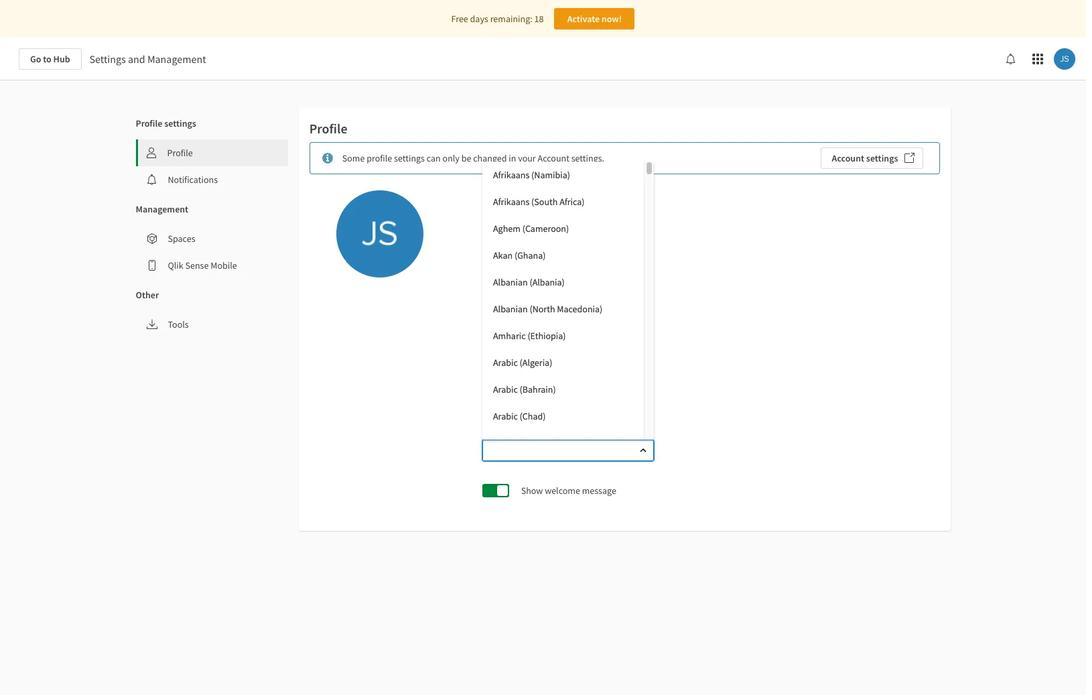 Task type: describe. For each thing, give the bounding box(es) containing it.
account settings
[[832, 152, 899, 164]]

settings for profile settings
[[164, 117, 196, 129]]

notifications
[[168, 174, 218, 186]]

0 horizontal spatial profile
[[136, 117, 162, 129]]

settings for account settings
[[867, 152, 899, 164]]

now!
[[602, 13, 622, 25]]

akan
[[493, 250, 513, 262]]

settings for regional settings for creating apps
[[519, 418, 549, 430]]

afrikaans (namibia)
[[493, 169, 570, 181]]

go
[[30, 53, 41, 65]]

go to hub link
[[19, 48, 81, 70]]

creating
[[564, 418, 596, 430]]

simonjacob477@gmail.com
[[482, 261, 607, 275]]

arabic (comoros)
[[493, 437, 561, 449]]

settings
[[90, 52, 126, 66]]

open image
[[639, 323, 647, 331]]

regional settings for creating apps
[[482, 418, 617, 430]]

africa)
[[560, 196, 585, 208]]

qlik
[[168, 259, 184, 271]]

welcome
[[545, 485, 580, 497]]

(comoros)
[[520, 437, 561, 449]]

other
[[136, 289, 159, 301]]

tools
[[168, 318, 189, 330]]

arabic (bahrain)
[[493, 384, 556, 396]]

albanian for albanian (north macedonia)
[[493, 303, 528, 315]]

show welcome message
[[521, 485, 617, 497]]

(north
[[530, 303, 555, 315]]

preferred
[[482, 294, 519, 306]]

profile
[[367, 152, 392, 164]]

your
[[518, 152, 536, 164]]

(ghana)
[[515, 250, 546, 262]]

profile inside profile link
[[167, 147, 193, 159]]

name
[[482, 192, 506, 204]]

hub
[[53, 53, 70, 65]]

arabic for arabic (algeria)
[[493, 357, 518, 369]]

free
[[452, 13, 468, 25]]

activate now! link
[[555, 8, 635, 29]]

1 vertical spatial management
[[136, 203, 188, 215]]

1 account from the left
[[538, 152, 570, 164]]

changed
[[473, 152, 507, 164]]

akan (ghana)
[[493, 250, 546, 262]]

show
[[521, 485, 543, 497]]

email simonjacob477@gmail.com
[[482, 243, 607, 275]]

2 horizontal spatial profile
[[309, 120, 348, 137]]

in
[[509, 152, 516, 164]]

(albania)
[[530, 276, 565, 288]]

notifications link
[[136, 166, 288, 193]]

some profile settings can only be changed in your account settings.
[[342, 152, 605, 164]]

sense
[[185, 259, 209, 271]]

arabic for arabic (comoros)
[[493, 437, 518, 449]]

list box containing afrikaans (namibia)
[[483, 162, 654, 457]]

message
[[582, 485, 617, 497]]

aghem (cameroon)
[[493, 223, 569, 235]]

amharic
[[493, 330, 526, 342]]

activate
[[568, 13, 600, 25]]



Task type: vqa. For each thing, say whether or not it's contained in the screenshot.
Albanian
yes



Task type: locate. For each thing, give the bounding box(es) containing it.
profile up some
[[309, 120, 348, 137]]

qlik sense mobile link
[[136, 252, 288, 279]]

be
[[462, 152, 472, 164]]

and
[[128, 52, 145, 66]]

1 albanian from the top
[[493, 276, 528, 288]]

mobile
[[211, 259, 237, 271]]

some
[[342, 152, 365, 164]]

remaining:
[[490, 13, 533, 25]]

aghem
[[493, 223, 521, 235]]

name jacob simon
[[482, 192, 540, 224]]

free days remaining: 18
[[452, 13, 544, 25]]

arabic down time zone
[[493, 384, 518, 396]]

1 vertical spatial albanian
[[493, 303, 528, 315]]

settings.
[[572, 152, 605, 164]]

jacob simon image
[[1054, 48, 1076, 70], [336, 190, 423, 278]]

afrikaans
[[493, 169, 530, 181], [493, 196, 530, 208]]

afrikaans for afrikaans (south africa)
[[493, 196, 530, 208]]

management right "and" at the left of the page
[[147, 52, 206, 66]]

spaces link
[[136, 225, 288, 252]]

for
[[551, 418, 562, 430]]

(ethiopia)
[[528, 330, 566, 342]]

arabic down amharic on the top left of the page
[[493, 357, 518, 369]]

1 afrikaans from the top
[[493, 169, 530, 181]]

0 vertical spatial jacob simon image
[[1054, 48, 1076, 70]]

language
[[521, 294, 557, 306]]

can
[[427, 152, 441, 164]]

management
[[147, 52, 206, 66], [136, 203, 188, 215]]

4 arabic from the top
[[493, 437, 518, 449]]

2 albanian from the top
[[493, 303, 528, 315]]

(algeria)
[[520, 357, 553, 369]]

profile down settings and management
[[136, 117, 162, 129]]

time zone
[[482, 356, 523, 368]]

zone
[[504, 356, 523, 368]]

albanian (north macedonia)
[[493, 303, 603, 315]]

spaces
[[168, 233, 195, 245]]

arabic for arabic (bahrain)
[[493, 384, 518, 396]]

albanian up amharic on the top left of the page
[[493, 303, 528, 315]]

2 arabic from the top
[[493, 384, 518, 396]]

arabic down regional
[[493, 437, 518, 449]]

arabic (algeria)
[[493, 357, 553, 369]]

go to hub
[[30, 53, 70, 65]]

arabic for arabic (chad)
[[493, 410, 518, 422]]

account settings link
[[821, 147, 923, 169]]

profile
[[136, 117, 162, 129], [309, 120, 348, 137], [167, 147, 193, 159]]

list box
[[483, 162, 654, 457]]

macedonia)
[[557, 303, 603, 315]]

tools link
[[136, 311, 288, 338]]

close image
[[639, 447, 647, 455]]

0 vertical spatial management
[[147, 52, 206, 66]]

arabic left "(chad)"
[[493, 410, 518, 422]]

management up spaces
[[136, 203, 188, 215]]

2 afrikaans from the top
[[493, 196, 530, 208]]

arabic
[[493, 357, 518, 369], [493, 384, 518, 396], [493, 410, 518, 422], [493, 437, 518, 449]]

only
[[443, 152, 460, 164]]

(namibia)
[[532, 169, 570, 181]]

alert
[[309, 142, 940, 174]]

0 horizontal spatial jacob simon image
[[336, 190, 423, 278]]

0 horizontal spatial account
[[538, 152, 570, 164]]

regional
[[482, 418, 517, 430]]

1 horizontal spatial profile
[[167, 147, 193, 159]]

0 vertical spatial albanian
[[493, 276, 528, 288]]

apps
[[598, 418, 617, 430]]

qlik sense mobile
[[168, 259, 237, 271]]

(cameroon)
[[523, 223, 569, 235]]

1 horizontal spatial jacob simon image
[[1054, 48, 1076, 70]]

to
[[43, 53, 51, 65]]

amharic (ethiopia)
[[493, 330, 566, 342]]

(bahrain)
[[520, 384, 556, 396]]

albanian for albanian (albania)
[[493, 276, 528, 288]]

profile up notifications
[[167, 147, 193, 159]]

1 horizontal spatial account
[[832, 152, 865, 164]]

(south
[[532, 196, 558, 208]]

settings
[[164, 117, 196, 129], [394, 152, 425, 164], [867, 152, 899, 164], [519, 418, 549, 430]]

3 arabic from the top
[[493, 410, 518, 422]]

profile settings
[[136, 117, 196, 129]]

(chad)
[[520, 410, 546, 422]]

1 vertical spatial jacob simon image
[[336, 190, 423, 278]]

days
[[470, 13, 489, 25]]

None text field
[[484, 440, 628, 461]]

settings and management
[[90, 52, 206, 66]]

18
[[535, 13, 544, 25]]

albanian (albania)
[[493, 276, 565, 288]]

afrikaans down in
[[493, 169, 530, 181]]

albanian
[[493, 276, 528, 288], [493, 303, 528, 315]]

afrikaans (south africa)
[[493, 196, 585, 208]]

simon
[[512, 210, 540, 224]]

alert containing some profile settings can only be changed in your account settings.
[[309, 142, 940, 174]]

open image
[[639, 385, 647, 393]]

afrikaans for afrikaans (namibia)
[[493, 169, 530, 181]]

albanian up preferred language
[[493, 276, 528, 288]]

1 vertical spatial afrikaans
[[493, 196, 530, 208]]

2 account from the left
[[832, 152, 865, 164]]

profile link
[[138, 139, 288, 166]]

0 vertical spatial afrikaans
[[493, 169, 530, 181]]

activate now!
[[568, 13, 622, 25]]

jacob
[[482, 210, 509, 224]]

email
[[482, 243, 505, 255]]

account
[[538, 152, 570, 164], [832, 152, 865, 164]]

afrikaans up simon
[[493, 196, 530, 208]]

arabic (chad)
[[493, 410, 546, 422]]

1 arabic from the top
[[493, 357, 518, 369]]

time
[[482, 356, 502, 368]]

preferred language
[[482, 294, 557, 306]]



